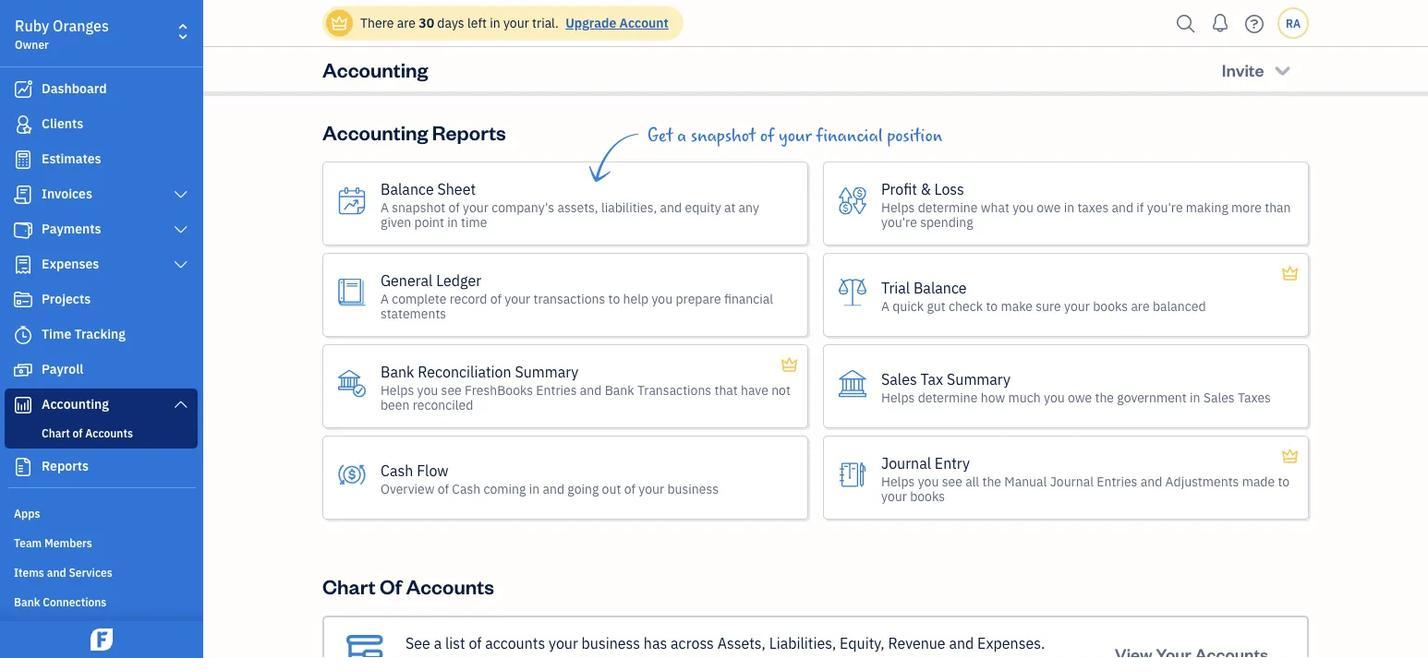 Task type: describe. For each thing, give the bounding box(es) containing it.
to inside journal entry helps you see all the manual journal entries and adjustments made to your books
[[1278, 473, 1290, 490]]

have
[[741, 382, 769, 399]]

chart for chart of accounts
[[42, 426, 70, 441]]

has
[[644, 634, 667, 654]]

making
[[1186, 199, 1229, 216]]

a for general ledger
[[381, 290, 389, 307]]

you inside profit & loss helps determine what you owe in taxes and if you're making more than you're spending
[[1013, 199, 1034, 216]]

assets,
[[558, 199, 598, 216]]

and inside bank reconciliation summary helps you see freshbooks entries and bank transactions that have not been reconciled
[[580, 382, 602, 399]]

team
[[14, 536, 42, 551]]

helps inside journal entry helps you see all the manual journal entries and adjustments made to your books
[[882, 473, 915, 490]]

liabilities,
[[769, 634, 837, 654]]

project image
[[12, 291, 34, 310]]

to inside the trial balance a quick gut check to make sure your books are balanced
[[986, 298, 998, 315]]

sales tax summary helps determine how much you owe the government in sales taxes
[[882, 370, 1272, 406]]

ledger
[[436, 271, 482, 290]]

profit
[[882, 179, 918, 199]]

bank connections link
[[5, 588, 198, 615]]

overview
[[381, 481, 435, 498]]

invite button
[[1206, 51, 1309, 88]]

check
[[949, 298, 983, 315]]

chevron large down image for expenses
[[172, 258, 189, 273]]

in inside profit & loss helps determine what you owe in taxes and if you're making more than you're spending
[[1064, 199, 1075, 216]]

tracking
[[74, 326, 126, 343]]

record
[[450, 290, 487, 307]]

left
[[468, 14, 487, 31]]

company's
[[492, 199, 555, 216]]

of inside see a list of accounts your business has across assets, liabilities, equity, revenue and expenses. collaborate with your accountant to customize the accounts for your business.
[[469, 634, 482, 654]]

entries inside bank reconciliation summary helps you see freshbooks entries and bank transactions that have not been reconciled
[[536, 382, 577, 399]]

upgrade account link
[[562, 14, 669, 31]]

chevron large down image for payments
[[172, 223, 189, 237]]

not
[[772, 382, 791, 399]]

sheet
[[438, 179, 476, 199]]

invoices
[[42, 185, 92, 202]]

freshbooks image
[[87, 629, 116, 651]]

helps for profit & loss
[[882, 199, 915, 216]]

reconciliation
[[418, 362, 512, 382]]

and inside cash flow overview of cash coming in and going out of your business
[[543, 481, 565, 498]]

chart of accounts image
[[347, 633, 384, 659]]

get
[[648, 126, 673, 146]]

revenue
[[889, 634, 946, 654]]

connect your bank account to begin matching your bank transactions image
[[353, 0, 649, 59]]

determine for summary
[[918, 389, 978, 406]]

coming
[[484, 481, 526, 498]]

owe inside the sales tax summary helps determine how much you owe the government in sales taxes
[[1068, 389, 1092, 406]]

main element
[[0, 0, 250, 659]]

freshbooks
[[465, 382, 533, 399]]

your inside journal entry helps you see all the manual journal entries and adjustments made to your books
[[882, 488, 907, 505]]

see
[[406, 634, 431, 654]]

1 horizontal spatial financial
[[816, 126, 883, 146]]

payments
[[42, 220, 101, 237]]

summary for bank reconciliation summary
[[515, 362, 579, 382]]

0 vertical spatial accounting
[[323, 56, 428, 82]]

chevrondown image
[[1272, 60, 1294, 79]]

oranges
[[53, 16, 109, 36]]

accounts for chart of accounts
[[406, 573, 494, 600]]

clients
[[42, 115, 83, 132]]

bank for reconciliation
[[381, 362, 414, 382]]

trial.
[[532, 14, 559, 31]]

reports inside main element
[[42, 458, 89, 475]]

get a snapshot of your financial position
[[648, 126, 943, 146]]

time tracking link
[[5, 319, 198, 352]]

1 horizontal spatial snapshot
[[691, 126, 756, 146]]

business inside see a list of accounts your business has across assets, liabilities, equity, revenue and expenses. collaborate with your accountant to customize the accounts for your business.
[[582, 634, 640, 654]]

ra button
[[1278, 7, 1309, 39]]

journal entry helps you see all the manual journal entries and adjustments made to your books
[[882, 454, 1290, 505]]

a for see
[[434, 634, 442, 654]]

accounts for chart of accounts
[[85, 426, 133, 441]]

transactions
[[534, 290, 606, 307]]

business.
[[860, 657, 923, 659]]

summary for sales tax summary
[[947, 370, 1011, 389]]

0 horizontal spatial cash
[[381, 461, 413, 481]]

how
[[981, 389, 1006, 406]]

of inside chart of accounts link
[[73, 426, 83, 441]]

1 horizontal spatial cash
[[452, 481, 481, 498]]

bank connections
[[14, 595, 107, 610]]

the inside journal entry helps you see all the manual journal entries and adjustments made to your books
[[983, 473, 1002, 490]]

balance sheet a snapshot of your company's assets, liabilities, and equity at any given point in time
[[381, 179, 760, 231]]

adjustments
[[1166, 473, 1240, 490]]

statements
[[381, 305, 447, 322]]

chart image
[[12, 396, 34, 415]]

chevron large down image for invoices
[[172, 188, 189, 202]]

time
[[42, 326, 71, 343]]

chart for chart of accounts
[[323, 573, 376, 600]]

in inside the sales tax summary helps determine how much you owe the government in sales taxes
[[1190, 389, 1201, 406]]

there
[[360, 14, 394, 31]]

of
[[380, 573, 402, 600]]

projects
[[42, 291, 91, 308]]

if
[[1137, 199, 1144, 216]]

30
[[419, 14, 434, 31]]

payment image
[[12, 221, 34, 239]]

see inside journal entry helps you see all the manual journal entries and adjustments made to your books
[[942, 473, 963, 490]]

prepare
[[676, 290, 721, 307]]

payroll
[[42, 361, 83, 378]]

and inside main element
[[47, 566, 66, 580]]

with
[[486, 657, 515, 659]]

items and services link
[[5, 558, 198, 586]]

helps for sales tax summary
[[882, 389, 915, 406]]

estimates link
[[5, 143, 198, 177]]

point
[[415, 214, 444, 231]]

loss
[[935, 179, 965, 199]]

helps for bank reconciliation summary
[[381, 382, 414, 399]]

flow
[[417, 461, 449, 481]]

invoices link
[[5, 178, 198, 212]]

expenses link
[[5, 249, 198, 282]]

chart of accounts
[[42, 426, 133, 441]]

account
[[620, 14, 669, 31]]

all
[[966, 473, 980, 490]]

your inside cash flow overview of cash coming in and going out of your business
[[639, 481, 665, 498]]

taxes
[[1238, 389, 1272, 406]]

the inside the sales tax summary helps determine how much you owe the government in sales taxes
[[1096, 389, 1115, 406]]

in right left
[[490, 14, 501, 31]]

time
[[461, 214, 487, 231]]

a for trial balance
[[882, 298, 890, 315]]

expenses
[[42, 256, 99, 273]]

profit & loss helps determine what you owe in taxes and if you're making more than you're spending
[[882, 179, 1291, 231]]

0 horizontal spatial are
[[397, 14, 416, 31]]

out
[[602, 481, 621, 498]]

the inside see a list of accounts your business has across assets, liabilities, equity, revenue and expenses. collaborate with your accountant to customize the accounts for your business.
[[717, 657, 739, 659]]

chart of accounts
[[323, 573, 494, 600]]

a for balance sheet
[[381, 199, 389, 216]]

dashboard image
[[12, 80, 34, 99]]

go to help image
[[1240, 10, 1270, 37]]

members
[[44, 536, 92, 551]]

of inside general ledger a complete record of your transactions to help you prepare financial statements
[[490, 290, 502, 307]]

crown image for trial balance
[[1281, 263, 1300, 285]]

your inside the trial balance a quick gut check to make sure your books are balanced
[[1065, 298, 1090, 315]]

to inside see a list of accounts your business has across assets, liabilities, equity, revenue and expenses. collaborate with your accountant to customize the accounts for your business.
[[629, 657, 642, 659]]

1 vertical spatial accounting
[[323, 119, 428, 145]]

connections
[[43, 595, 107, 610]]



Task type: locate. For each thing, give the bounding box(es) containing it.
you inside journal entry helps you see all the manual journal entries and adjustments made to your books
[[918, 473, 939, 490]]

accounts down accounting link
[[85, 426, 133, 441]]

entries right freshbooks
[[536, 382, 577, 399]]

business inside cash flow overview of cash coming in and going out of your business
[[668, 481, 719, 498]]

0 horizontal spatial accounts
[[485, 634, 545, 654]]

1 horizontal spatial summary
[[947, 370, 1011, 389]]

0 vertical spatial a
[[677, 126, 687, 146]]

1 vertical spatial books
[[910, 488, 945, 505]]

clients link
[[5, 108, 198, 141]]

and left the if
[[1112, 199, 1134, 216]]

0 vertical spatial are
[[397, 14, 416, 31]]

1 horizontal spatial books
[[1093, 298, 1128, 315]]

been
[[381, 397, 410, 414]]

you
[[1013, 199, 1034, 216], [652, 290, 673, 307], [417, 382, 438, 399], [1044, 389, 1065, 406], [918, 473, 939, 490]]

your inside general ledger a complete record of your transactions to help you prepare financial statements
[[505, 290, 531, 307]]

to left help
[[609, 290, 620, 307]]

in inside cash flow overview of cash coming in and going out of your business
[[529, 481, 540, 498]]

and inside balance sheet a snapshot of your company's assets, liabilities, and equity at any given point in time
[[660, 199, 682, 216]]

1 vertical spatial reports
[[42, 458, 89, 475]]

and inside see a list of accounts your business has across assets, liabilities, equity, revenue and expenses. collaborate with your accountant to customize the accounts for your business.
[[949, 634, 974, 654]]

to right made
[[1278, 473, 1290, 490]]

sales left tax
[[882, 370, 917, 389]]

trial balance a quick gut check to make sure your books are balanced
[[882, 278, 1206, 315]]

in right government at the right of the page
[[1190, 389, 1201, 406]]

business right "out"
[[668, 481, 719, 498]]

you inside general ledger a complete record of your transactions to help you prepare financial statements
[[652, 290, 673, 307]]

0 horizontal spatial summary
[[515, 362, 579, 382]]

determine for loss
[[918, 199, 978, 216]]

1 vertical spatial see
[[942, 473, 963, 490]]

you're down profit
[[882, 214, 917, 231]]

helps inside bank reconciliation summary helps you see freshbooks entries and bank transactions that have not been reconciled
[[381, 382, 414, 399]]

1 horizontal spatial owe
[[1068, 389, 1092, 406]]

2 vertical spatial accounting
[[42, 396, 109, 413]]

1 chevron large down image from the top
[[172, 188, 189, 202]]

and right the items
[[47, 566, 66, 580]]

chevron large down image inside accounting link
[[172, 397, 189, 412]]

0 horizontal spatial a
[[434, 634, 442, 654]]

0 horizontal spatial bank
[[14, 595, 40, 610]]

1 vertical spatial chevron large down image
[[172, 397, 189, 412]]

quick
[[893, 298, 924, 315]]

you right been
[[417, 382, 438, 399]]

spending
[[921, 214, 974, 231]]

list
[[445, 634, 465, 654]]

determine inside the sales tax summary helps determine how much you owe the government in sales taxes
[[918, 389, 978, 406]]

1 horizontal spatial the
[[983, 473, 1002, 490]]

balance right trial
[[914, 278, 967, 298]]

0 vertical spatial owe
[[1037, 199, 1061, 216]]

government
[[1118, 389, 1187, 406]]

balanced
[[1153, 298, 1206, 315]]

make
[[1001, 298, 1033, 315]]

general
[[381, 271, 433, 290]]

helps left the reconciliation
[[381, 382, 414, 399]]

chart
[[42, 426, 70, 441], [323, 573, 376, 600]]

going
[[568, 481, 599, 498]]

entry
[[935, 454, 970, 473]]

0 horizontal spatial books
[[910, 488, 945, 505]]

ruby
[[15, 16, 49, 36]]

services
[[69, 566, 112, 580]]

dashboard
[[42, 80, 107, 97]]

payroll link
[[5, 354, 198, 387]]

1 vertical spatial the
[[983, 473, 1002, 490]]

0 horizontal spatial business
[[582, 634, 640, 654]]

you right help
[[652, 290, 673, 307]]

money image
[[12, 361, 34, 380]]

1 horizontal spatial bank
[[381, 362, 414, 382]]

cash left flow
[[381, 461, 413, 481]]

a right get
[[677, 126, 687, 146]]

your inside balance sheet a snapshot of your company's assets, liabilities, and equity at any given point in time
[[463, 199, 489, 216]]

0 horizontal spatial financial
[[724, 290, 774, 307]]

1 horizontal spatial journal
[[1050, 473, 1094, 490]]

to
[[609, 290, 620, 307], [986, 298, 998, 315], [1278, 473, 1290, 490], [629, 657, 642, 659]]

are inside the trial balance a quick gut check to make sure your books are balanced
[[1131, 298, 1150, 315]]

1 vertical spatial accounts
[[406, 573, 494, 600]]

are left balanced
[[1131, 298, 1150, 315]]

1 horizontal spatial balance
[[914, 278, 967, 298]]

balance up given
[[381, 179, 434, 199]]

0 vertical spatial snapshot
[[691, 126, 756, 146]]

chevron large down image down 'estimates' link
[[172, 188, 189, 202]]

see left all
[[942, 473, 963, 490]]

crown image
[[330, 13, 349, 33], [1281, 263, 1300, 285], [780, 354, 799, 376], [1281, 446, 1300, 468]]

1 vertical spatial entries
[[1097, 473, 1138, 490]]

in inside balance sheet a snapshot of your company's assets, liabilities, and equity at any given point in time
[[447, 214, 458, 231]]

and inside journal entry helps you see all the manual journal entries and adjustments made to your books
[[1141, 473, 1163, 490]]

chevron large down image for accounting
[[172, 397, 189, 412]]

dashboard link
[[5, 73, 198, 106]]

journal right manual
[[1050, 473, 1094, 490]]

cash
[[381, 461, 413, 481], [452, 481, 481, 498]]

chevron large down image down payments link
[[172, 258, 189, 273]]

1 horizontal spatial reports
[[432, 119, 506, 145]]

see a list of accounts your business has across assets, liabilities, equity, revenue and expenses. collaborate with your accountant to customize the accounts for your business.
[[406, 634, 1045, 659]]

crown image for journal entry
[[1281, 446, 1300, 468]]

summary right tax
[[947, 370, 1011, 389]]

chevron large down image inside payments link
[[172, 223, 189, 237]]

determine left what
[[918, 199, 978, 216]]

cash flow overview of cash coming in and going out of your business
[[381, 461, 719, 498]]

crown image for bank reconciliation summary
[[780, 354, 799, 376]]

chevron large down image inside invoices link
[[172, 188, 189, 202]]

given
[[381, 214, 412, 231]]

across
[[671, 634, 714, 654]]

accounts up with
[[485, 634, 545, 654]]

1 vertical spatial owe
[[1068, 389, 1092, 406]]

2 chevron large down image from the top
[[172, 258, 189, 273]]

any
[[739, 199, 760, 216]]

financial left position
[[816, 126, 883, 146]]

in left time
[[447, 214, 458, 231]]

snapshot inside balance sheet a snapshot of your company's assets, liabilities, and equity at any given point in time
[[392, 199, 446, 216]]

bank up been
[[381, 362, 414, 382]]

see left freshbooks
[[441, 382, 462, 399]]

snapshot right get
[[691, 126, 756, 146]]

bank for connections
[[14, 595, 40, 610]]

1 horizontal spatial entries
[[1097, 473, 1138, 490]]

and left the going
[[543, 481, 565, 498]]

days
[[437, 14, 464, 31]]

complete
[[392, 290, 447, 307]]

&
[[921, 179, 931, 199]]

entries inside journal entry helps you see all the manual journal entries and adjustments made to your books
[[1097, 473, 1138, 490]]

0 horizontal spatial sales
[[882, 370, 917, 389]]

to left make
[[986, 298, 998, 315]]

1 vertical spatial a
[[434, 634, 442, 654]]

apps
[[14, 506, 40, 521]]

1 horizontal spatial accounts
[[742, 657, 802, 659]]

owner
[[15, 37, 49, 52]]

0 horizontal spatial you're
[[882, 214, 917, 231]]

owe right 'much'
[[1068, 389, 1092, 406]]

bank down the items
[[14, 595, 40, 610]]

1 chevron large down image from the top
[[172, 223, 189, 237]]

report image
[[12, 458, 34, 477]]

1 vertical spatial determine
[[918, 389, 978, 406]]

reports up sheet
[[432, 119, 506, 145]]

1 horizontal spatial a
[[677, 126, 687, 146]]

determine left how
[[918, 389, 978, 406]]

summary inside bank reconciliation summary helps you see freshbooks entries and bank transactions that have not been reconciled
[[515, 362, 579, 382]]

0 vertical spatial chevron large down image
[[172, 188, 189, 202]]

1 vertical spatial accounts
[[742, 657, 802, 659]]

taxes
[[1078, 199, 1109, 216]]

to left "customize"
[[629, 657, 642, 659]]

bank left transactions
[[605, 382, 635, 399]]

and right revenue
[[949, 634, 974, 654]]

chart down accounting link
[[42, 426, 70, 441]]

accounts inside chart of accounts link
[[85, 426, 133, 441]]

0 vertical spatial books
[[1093, 298, 1128, 315]]

a up collaborate
[[434, 634, 442, 654]]

1 horizontal spatial business
[[668, 481, 719, 498]]

1 vertical spatial are
[[1131, 298, 1150, 315]]

estimate image
[[12, 151, 34, 169]]

0 vertical spatial balance
[[381, 179, 434, 199]]

invoice image
[[12, 186, 34, 204]]

business up accountant
[[582, 634, 640, 654]]

a inside see a list of accounts your business has across assets, liabilities, equity, revenue and expenses. collaborate with your accountant to customize the accounts for your business.
[[434, 634, 442, 654]]

2 horizontal spatial bank
[[605, 382, 635, 399]]

1 vertical spatial financial
[[724, 290, 774, 307]]

and left equity
[[660, 199, 682, 216]]

0 vertical spatial business
[[668, 481, 719, 498]]

sales left taxes
[[1204, 389, 1235, 406]]

help
[[623, 290, 649, 307]]

a inside general ledger a complete record of your transactions to help you prepare financial statements
[[381, 290, 389, 307]]

expense image
[[12, 256, 34, 274]]

assets,
[[718, 634, 766, 654]]

a left the complete
[[381, 290, 389, 307]]

of
[[760, 126, 775, 146], [449, 199, 460, 216], [490, 290, 502, 307], [73, 426, 83, 441], [438, 481, 449, 498], [624, 481, 636, 498], [469, 634, 482, 654]]

0 horizontal spatial see
[[441, 382, 462, 399]]

estimates
[[42, 150, 101, 167]]

you're right the if
[[1147, 199, 1183, 216]]

cash right flow
[[452, 481, 481, 498]]

2 horizontal spatial the
[[1096, 389, 1115, 406]]

search image
[[1172, 10, 1201, 37]]

chevron large down image inside expenses link
[[172, 258, 189, 273]]

bank inside main element
[[14, 595, 40, 610]]

accountant
[[551, 657, 625, 659]]

snapshot left time
[[392, 199, 446, 216]]

books right sure
[[1093, 298, 1128, 315]]

for
[[806, 657, 824, 659]]

see inside bank reconciliation summary helps you see freshbooks entries and bank transactions that have not been reconciled
[[441, 382, 462, 399]]

1 vertical spatial business
[[582, 634, 640, 654]]

1 vertical spatial chevron large down image
[[172, 258, 189, 273]]

chevron large down image up chart of accounts link
[[172, 397, 189, 412]]

balance inside the trial balance a quick gut check to make sure your books are balanced
[[914, 278, 967, 298]]

you left all
[[918, 473, 939, 490]]

a inside the trial balance a quick gut check to make sure your books are balanced
[[882, 298, 890, 315]]

team members
[[14, 536, 92, 551]]

bank
[[381, 362, 414, 382], [605, 382, 635, 399], [14, 595, 40, 610]]

books inside journal entry helps you see all the manual journal entries and adjustments made to your books
[[910, 488, 945, 505]]

team members link
[[5, 529, 198, 556]]

helps inside profit & loss helps determine what you owe in taxes and if you're making more than you're spending
[[882, 199, 915, 216]]

snapshot
[[691, 126, 756, 146], [392, 199, 446, 216]]

you right 'much'
[[1044, 389, 1065, 406]]

summary inside the sales tax summary helps determine how much you owe the government in sales taxes
[[947, 370, 1011, 389]]

books inside the trial balance a quick gut check to make sure your books are balanced
[[1093, 298, 1128, 315]]

0 horizontal spatial accounts
[[85, 426, 133, 441]]

0 horizontal spatial owe
[[1037, 199, 1061, 216]]

journal
[[882, 454, 932, 473], [1050, 473, 1094, 490]]

0 horizontal spatial entries
[[536, 382, 577, 399]]

summary down transactions
[[515, 362, 579, 382]]

items
[[14, 566, 44, 580]]

you inside the sales tax summary helps determine how much you owe the government in sales taxes
[[1044, 389, 1065, 406]]

at
[[724, 199, 736, 216]]

entries
[[536, 382, 577, 399], [1097, 473, 1138, 490]]

chevron large down image
[[172, 188, 189, 202], [172, 397, 189, 412]]

helps inside the sales tax summary helps determine how much you owe the government in sales taxes
[[882, 389, 915, 406]]

1 horizontal spatial chart
[[323, 573, 376, 600]]

trial
[[882, 278, 910, 298]]

1 vertical spatial chart
[[323, 573, 376, 600]]

tax
[[921, 370, 944, 389]]

balance inside balance sheet a snapshot of your company's assets, liabilities, and equity at any given point in time
[[381, 179, 434, 199]]

0 horizontal spatial snapshot
[[392, 199, 446, 216]]

determine
[[918, 199, 978, 216], [918, 389, 978, 406]]

made
[[1243, 473, 1275, 490]]

of inside balance sheet a snapshot of your company's assets, liabilities, and equity at any given point in time
[[449, 199, 460, 216]]

chevron large down image
[[172, 223, 189, 237], [172, 258, 189, 273]]

0 vertical spatial the
[[1096, 389, 1115, 406]]

helps left entry at the right bottom of the page
[[882, 473, 915, 490]]

client image
[[12, 116, 34, 134]]

financial inside general ledger a complete record of your transactions to help you prepare financial statements
[[724, 290, 774, 307]]

reconciled
[[413, 397, 473, 414]]

0 vertical spatial reports
[[432, 119, 506, 145]]

2 chevron large down image from the top
[[172, 397, 189, 412]]

the right all
[[983, 473, 1002, 490]]

in left taxes
[[1064, 199, 1075, 216]]

helps left &
[[882, 199, 915, 216]]

0 horizontal spatial the
[[717, 657, 739, 659]]

the left government at the right of the page
[[1096, 389, 1115, 406]]

you right what
[[1013, 199, 1034, 216]]

0 horizontal spatial balance
[[381, 179, 434, 199]]

a for get
[[677, 126, 687, 146]]

apps link
[[5, 499, 198, 527]]

in right coming
[[529, 481, 540, 498]]

determine inside profit & loss helps determine what you owe in taxes and if you're making more than you're spending
[[918, 199, 978, 216]]

owe
[[1037, 199, 1061, 216], [1068, 389, 1092, 406]]

2 determine from the top
[[918, 389, 978, 406]]

accounting reports
[[323, 119, 506, 145]]

books down entry at the right bottom of the page
[[910, 488, 945, 505]]

and inside profit & loss helps determine what you owe in taxes and if you're making more than you're spending
[[1112, 199, 1134, 216]]

0 vertical spatial entries
[[536, 382, 577, 399]]

1 horizontal spatial see
[[942, 473, 963, 490]]

accounts down "assets," at the right of page
[[742, 657, 802, 659]]

0 horizontal spatial journal
[[882, 454, 932, 473]]

2 vertical spatial the
[[717, 657, 739, 659]]

0 horizontal spatial chart
[[42, 426, 70, 441]]

1 vertical spatial snapshot
[[392, 199, 446, 216]]

entries left adjustments at the right bottom of the page
[[1097, 473, 1138, 490]]

a left quick
[[882, 298, 890, 315]]

1 horizontal spatial sales
[[1204, 389, 1235, 406]]

chevron large down image up expenses link
[[172, 223, 189, 237]]

accounting inside accounting link
[[42, 396, 109, 413]]

accounts up list
[[406, 573, 494, 600]]

are left 30
[[397, 14, 416, 31]]

0 vertical spatial determine
[[918, 199, 978, 216]]

1 horizontal spatial are
[[1131, 298, 1150, 315]]

0 vertical spatial financial
[[816, 126, 883, 146]]

0 vertical spatial chart
[[42, 426, 70, 441]]

0 vertical spatial accounts
[[485, 634, 545, 654]]

1 vertical spatial balance
[[914, 278, 967, 298]]

chart of accounts link
[[8, 422, 194, 444]]

owe inside profit & loss helps determine what you owe in taxes and if you're making more than you're spending
[[1037, 199, 1061, 216]]

and left adjustments at the right bottom of the page
[[1141, 473, 1163, 490]]

0 vertical spatial chevron large down image
[[172, 223, 189, 237]]

the down "assets," at the right of page
[[717, 657, 739, 659]]

upgrade
[[566, 14, 617, 31]]

chart left of on the left bottom of the page
[[323, 573, 376, 600]]

to inside general ledger a complete record of your transactions to help you prepare financial statements
[[609, 290, 620, 307]]

journal left entry at the right bottom of the page
[[882, 454, 932, 473]]

0 vertical spatial accounts
[[85, 426, 133, 441]]

much
[[1009, 389, 1041, 406]]

accounting link
[[5, 389, 198, 422]]

sure
[[1036, 298, 1062, 315]]

manual
[[1005, 473, 1047, 490]]

a inside balance sheet a snapshot of your company's assets, liabilities, and equity at any given point in time
[[381, 199, 389, 216]]

time tracking
[[42, 326, 126, 343]]

helps left tax
[[882, 389, 915, 406]]

bank reconciliation summary helps you see freshbooks entries and bank transactions that have not been reconciled
[[381, 362, 791, 414]]

owe left taxes
[[1037, 199, 1061, 216]]

1 determine from the top
[[918, 199, 978, 216]]

financial right 'prepare'
[[724, 290, 774, 307]]

invite
[[1222, 59, 1265, 80]]

ruby oranges owner
[[15, 16, 109, 52]]

what
[[981, 199, 1010, 216]]

expenses.
[[978, 634, 1045, 654]]

notifications image
[[1206, 5, 1236, 42]]

you inside bank reconciliation summary helps you see freshbooks entries and bank transactions that have not been reconciled
[[417, 382, 438, 399]]

the
[[1096, 389, 1115, 406], [983, 473, 1002, 490], [717, 657, 739, 659]]

0 horizontal spatial reports
[[42, 458, 89, 475]]

chart inside main element
[[42, 426, 70, 441]]

0 vertical spatial see
[[441, 382, 462, 399]]

and left transactions
[[580, 382, 602, 399]]

1 horizontal spatial accounts
[[406, 573, 494, 600]]

reports down chart of accounts
[[42, 458, 89, 475]]

1 horizontal spatial you're
[[1147, 199, 1183, 216]]

are
[[397, 14, 416, 31], [1131, 298, 1150, 315]]

a left point
[[381, 199, 389, 216]]

timer image
[[12, 326, 34, 345]]



Task type: vqa. For each thing, say whether or not it's contained in the screenshot.
the learn
no



